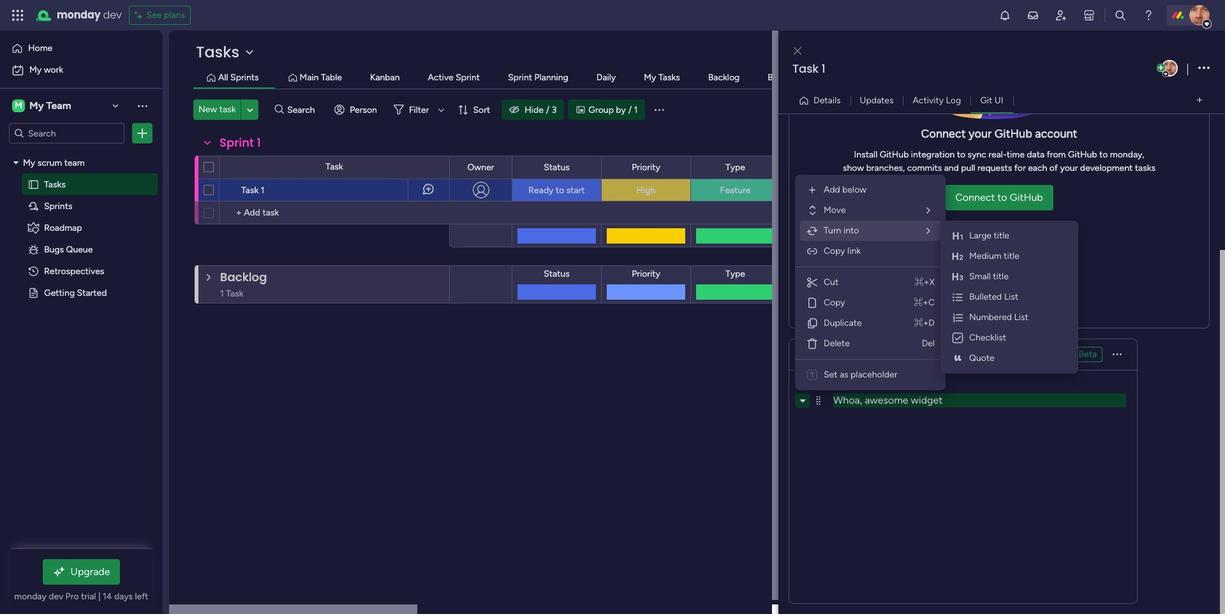 Task type: describe. For each thing, give the bounding box(es) containing it.
daily button
[[593, 71, 619, 85]]

install github integration to sync real-time data from github to monday, show branches, commits and pull requests for each of your development tasks
[[843, 149, 1156, 174]]

medium
[[969, 251, 1002, 262]]

2 status field from the top
[[541, 267, 573, 281]]

1 horizontal spatial sprint
[[456, 72, 480, 83]]

whoa,
[[833, 394, 862, 406]]

see plans button
[[129, 6, 191, 25]]

days
[[114, 592, 133, 602]]

connect for connect to github
[[955, 191, 995, 204]]

menu item containing copy
[[800, 293, 941, 313]]

move image
[[806, 204, 819, 217]]

activity log
[[913, 95, 961, 106]]

small title menu item
[[946, 267, 1073, 287]]

1 type field from the top
[[722, 160, 748, 175]]

sprint planning
[[508, 72, 568, 83]]

+ Add task text field
[[226, 205, 444, 221]]

quote
[[969, 353, 995, 364]]

copy for copy link
[[824, 246, 845, 257]]

main table button
[[296, 71, 345, 85]]

numbered list image
[[951, 311, 964, 324]]

list box containing my scrum team
[[0, 149, 163, 476]]

task
[[219, 104, 236, 115]]

set as placeholder menu item
[[800, 365, 941, 385]]

Owner field
[[464, 160, 497, 175]]

priority for first priority field
[[632, 162, 660, 173]]

see
[[146, 10, 162, 20]]

public board image
[[27, 287, 40, 299]]

bugs
[[44, 244, 64, 255]]

bulleted list menu item
[[946, 287, 1073, 308]]

and
[[944, 163, 959, 174]]

details
[[814, 95, 841, 106]]

checklist
[[969, 332, 1006, 343]]

medium title
[[969, 251, 1020, 262]]

sprint planning button
[[505, 71, 572, 85]]

quote menu item
[[946, 348, 1073, 369]]

main
[[300, 72, 319, 83]]

sync
[[968, 149, 986, 160]]

feature
[[720, 185, 751, 196]]

v2 search image
[[275, 103, 284, 117]]

owner
[[467, 162, 494, 173]]

person
[[350, 104, 377, 115]]

all sprints
[[218, 72, 259, 83]]

new task
[[198, 104, 236, 115]]

1 horizontal spatial task
[[326, 161, 343, 172]]

sprint for sprint 1
[[220, 135, 254, 151]]

set as placeholder image
[[806, 369, 819, 382]]

turn into image
[[922, 225, 935, 237]]

of
[[1050, 163, 1058, 174]]

bulleted
[[969, 292, 1002, 302]]

⌘+d
[[914, 318, 935, 329]]

move image
[[922, 204, 935, 217]]

github up branches,
[[880, 149, 909, 160]]

each
[[1028, 163, 1047, 174]]

copy for copy
[[824, 297, 845, 308]]

|
[[98, 592, 101, 602]]

Backlog field
[[217, 269, 270, 286]]

delete image
[[806, 338, 819, 350]]

dev for monday dev pro trial | 14 days left
[[49, 592, 63, 602]]

cut
[[824, 277, 839, 288]]

angle down image
[[247, 105, 253, 115]]

home
[[28, 43, 52, 54]]

m
[[15, 100, 22, 111]]

roadmap
[[44, 222, 82, 233]]

kanban button
[[367, 71, 403, 85]]

1 status field from the top
[[541, 160, 573, 175]]

turn into image
[[806, 225, 819, 237]]

scrum
[[37, 157, 62, 168]]

select product image
[[11, 9, 24, 22]]

⌘+x
[[915, 277, 935, 288]]

placeholder
[[851, 369, 897, 380]]

log
[[946, 95, 961, 106]]

my for my scrum team
[[23, 157, 35, 168]]

for
[[1014, 163, 1026, 174]]

new task button
[[193, 100, 241, 120]]

learn more
[[974, 230, 1025, 242]]

numbered list
[[969, 312, 1029, 323]]

task 1 inside field
[[793, 61, 826, 77]]

github inside button
[[1010, 191, 1043, 204]]

filter button
[[389, 100, 449, 120]]

sprints inside list box
[[44, 200, 72, 211]]

type for 2nd type field from the bottom
[[726, 162, 745, 173]]

james peterson image
[[1189, 5, 1210, 26]]

all sprints button
[[215, 71, 262, 85]]

menu image
[[653, 103, 666, 116]]

move
[[824, 205, 846, 216]]

my for my work
[[29, 64, 42, 75]]

cut image
[[806, 276, 819, 289]]

1 / from the left
[[546, 104, 550, 115]]

move menu item
[[800, 200, 941, 221]]

sort button
[[453, 100, 498, 120]]

active sprint button
[[425, 71, 483, 85]]

arrow down image
[[434, 102, 449, 117]]

public board image
[[27, 178, 40, 190]]

plans
[[164, 10, 185, 20]]

sprint 1
[[220, 135, 261, 151]]

widget
[[911, 394, 943, 406]]

filter
[[409, 104, 429, 115]]

show
[[843, 163, 864, 174]]

options image
[[1198, 60, 1210, 77]]

real-
[[989, 149, 1007, 160]]

monday for monday dev
[[57, 8, 101, 22]]

copy link menu item
[[800, 241, 941, 262]]

group by / 1
[[589, 104, 638, 115]]

my work option
[[8, 60, 155, 80]]

github up time
[[995, 127, 1032, 141]]

connect your github account
[[921, 127, 1078, 141]]

large title menu item
[[946, 226, 1073, 246]]

menu item containing duplicate
[[800, 313, 941, 334]]

ready to start
[[529, 185, 585, 196]]

1 priority field from the top
[[629, 160, 664, 175]]

git ui
[[980, 95, 1003, 106]]

requests
[[978, 163, 1012, 174]]

to up development
[[1100, 149, 1108, 160]]

more
[[1001, 230, 1025, 242]]

caret down image
[[13, 158, 19, 167]]

update feed image
[[1027, 9, 1040, 22]]

your inside install github integration to sync real-time data from github to monday, show branches, commits and pull requests for each of your development tasks
[[1060, 163, 1078, 174]]

start
[[566, 185, 585, 196]]

small title
[[969, 271, 1009, 282]]

notifications image
[[999, 9, 1011, 22]]

workspace options image
[[136, 99, 149, 112]]

checklist menu item
[[946, 328, 1073, 348]]

install
[[854, 149, 878, 160]]

awesome
[[865, 394, 908, 406]]

activity log button
[[903, 90, 971, 111]]

dev for monday dev
[[103, 8, 122, 22]]

large
[[969, 230, 992, 241]]

backlog button
[[705, 71, 743, 85]]

main table
[[300, 72, 342, 83]]

small
[[969, 271, 991, 282]]

more dots image
[[1113, 350, 1122, 360]]

task inside field
[[793, 61, 819, 77]]

integration
[[911, 149, 955, 160]]

list for bulleted list
[[1004, 292, 1018, 302]]

search everything image
[[1114, 9, 1127, 22]]

sprint for sprint planning
[[508, 72, 532, 83]]

status for second status field from the bottom
[[544, 162, 570, 173]]

turn content into menu
[[946, 226, 1073, 369]]

team
[[64, 157, 85, 168]]

by
[[616, 104, 626, 115]]

hide / 3
[[525, 104, 557, 115]]

started
[[77, 287, 107, 298]]



Task type: vqa. For each thing, say whether or not it's contained in the screenshot.
your in 'Install GitHub integration to sync real-time data from GitHub to monday, show branches, commits and pull requests for each of your development tasks'
yes



Task type: locate. For each thing, give the bounding box(es) containing it.
task up + add task text box
[[326, 161, 343, 172]]

connect
[[921, 127, 966, 141], [955, 191, 995, 204]]

item description
[[811, 347, 907, 362]]

1 vertical spatial priority field
[[629, 267, 664, 281]]

duplicate image
[[806, 317, 819, 330]]

1 vertical spatial status field
[[541, 267, 573, 281]]

1 horizontal spatial task 1
[[793, 61, 826, 77]]

0 vertical spatial connect
[[921, 127, 966, 141]]

Search field
[[284, 101, 322, 119]]

connect inside button
[[955, 191, 995, 204]]

tasks button
[[193, 41, 260, 63]]

0 vertical spatial backlog
[[708, 72, 740, 83]]

list inside menu item
[[1004, 292, 1018, 302]]

0 horizontal spatial tasks
[[44, 179, 66, 190]]

1 vertical spatial title
[[1004, 251, 1020, 262]]

0 vertical spatial your
[[969, 127, 992, 141]]

home link
[[8, 38, 155, 59]]

1 priority from the top
[[632, 162, 660, 173]]

sort
[[473, 104, 490, 115]]

to left start
[[556, 185, 564, 196]]

backlog for 'backlog' field at top
[[220, 269, 267, 285]]

my up menu image
[[644, 72, 656, 83]]

option
[[0, 151, 163, 153]]

5 menu item from the top
[[800, 334, 941, 354]]

1 vertical spatial type field
[[722, 267, 748, 281]]

see plans
[[146, 10, 185, 20]]

connect up integration at the top right of the page
[[921, 127, 966, 141]]

updates button
[[850, 90, 903, 111]]

numbered
[[969, 312, 1012, 323]]

1 vertical spatial sprints
[[44, 200, 72, 211]]

monday for monday dev pro trial | 14 days left
[[14, 592, 46, 602]]

sprint inside field
[[220, 135, 254, 151]]

activity
[[913, 95, 944, 106]]

large title image
[[951, 230, 964, 242]]

task 1 down "close" image
[[793, 61, 826, 77]]

sprint down task
[[220, 135, 254, 151]]

connect for connect your github account
[[921, 127, 966, 141]]

table
[[321, 72, 342, 83]]

1 vertical spatial copy
[[824, 297, 845, 308]]

large title
[[969, 230, 1010, 241]]

details button
[[794, 90, 850, 111]]

person button
[[329, 100, 385, 120]]

quote image
[[951, 352, 964, 365]]

/ left the '3'
[[546, 104, 550, 115]]

sprints right all at top
[[230, 72, 259, 83]]

4 menu item from the top
[[800, 313, 941, 334]]

link
[[848, 246, 861, 257]]

del
[[922, 338, 935, 349]]

copy left link
[[824, 246, 845, 257]]

sprint left planning
[[508, 72, 532, 83]]

add below image
[[806, 184, 819, 197]]

1 vertical spatial type
[[726, 269, 745, 280]]

backlog
[[708, 72, 740, 83], [220, 269, 267, 285]]

1 vertical spatial list
[[1014, 312, 1029, 323]]

/
[[546, 104, 550, 115], [628, 104, 632, 115]]

monday dev pro trial | 14 days left
[[14, 592, 148, 602]]

medium title menu item
[[946, 246, 1073, 267]]

Status field
[[541, 160, 573, 175], [541, 267, 573, 281]]

into
[[844, 225, 859, 236]]

2 priority from the top
[[632, 269, 660, 280]]

1 type from the top
[[726, 162, 745, 173]]

list for numbered list
[[1014, 312, 1029, 323]]

my inside "workspace selection" element
[[29, 100, 44, 112]]

list down small title menu item
[[1004, 292, 1018, 302]]

title for large title
[[994, 230, 1010, 241]]

description
[[841, 347, 907, 362]]

tasks inside list box
[[44, 179, 66, 190]]

2 horizontal spatial tasks
[[658, 72, 680, 83]]

set
[[824, 369, 838, 380]]

monday up home option
[[57, 8, 101, 22]]

0 horizontal spatial sprint
[[220, 135, 254, 151]]

0 horizontal spatial monday
[[14, 592, 46, 602]]

1 horizontal spatial your
[[1060, 163, 1078, 174]]

menu item
[[800, 221, 1078, 374], [800, 272, 941, 293], [800, 293, 941, 313], [800, 313, 941, 334], [800, 334, 941, 354]]

my inside list box
[[23, 157, 35, 168]]

development
[[1080, 163, 1133, 174]]

Task 1 field
[[789, 61, 1154, 77]]

0 horizontal spatial /
[[546, 104, 550, 115]]

3 menu item from the top
[[800, 293, 941, 313]]

to down requests
[[998, 191, 1007, 204]]

dev left pro
[[49, 592, 63, 602]]

data
[[1027, 149, 1045, 160]]

priority for first priority field from the bottom of the page
[[632, 269, 660, 280]]

left
[[135, 592, 148, 602]]

add below
[[824, 184, 867, 195]]

my inside my work option
[[29, 64, 42, 75]]

0 vertical spatial copy
[[824, 246, 845, 257]]

1 vertical spatial tasks
[[658, 72, 680, 83]]

workspace selection element
[[12, 98, 73, 114]]

Sprint 1 field
[[216, 135, 264, 151]]

my
[[29, 64, 42, 75], [644, 72, 656, 83], [29, 100, 44, 112], [23, 157, 35, 168]]

Item description field
[[808, 347, 910, 363]]

small title image
[[951, 271, 964, 283]]

0 vertical spatial list
[[1004, 292, 1018, 302]]

0 vertical spatial sprints
[[230, 72, 259, 83]]

0 vertical spatial priority
[[632, 162, 660, 173]]

2 / from the left
[[628, 104, 632, 115]]

task down "close" image
[[793, 61, 819, 77]]

0 horizontal spatial dev
[[49, 592, 63, 602]]

github right the 'from'
[[1068, 149, 1097, 160]]

list
[[1004, 292, 1018, 302], [1014, 312, 1029, 323]]

my inside my tasks button
[[644, 72, 656, 83]]

add items menu menu
[[800, 180, 1078, 385]]

backlog inside button
[[708, 72, 740, 83]]

list down bulleted list menu item
[[1014, 312, 1029, 323]]

0 horizontal spatial task 1
[[241, 185, 265, 196]]

bulleted list image
[[951, 291, 964, 304]]

add below menu item
[[800, 180, 941, 200]]

ui
[[995, 95, 1003, 106]]

copy link
[[824, 246, 861, 257]]

workspace image
[[12, 99, 25, 113]]

1
[[822, 61, 826, 77], [634, 104, 638, 115], [257, 135, 261, 151], [261, 185, 265, 196]]

menu image
[[813, 396, 823, 406]]

your up sync
[[969, 127, 992, 141]]

getting
[[44, 287, 75, 298]]

0 vertical spatial task
[[793, 61, 819, 77]]

whoa, awesome widget
[[833, 394, 943, 406]]

1 vertical spatial connect
[[955, 191, 995, 204]]

0 vertical spatial type
[[726, 162, 745, 173]]

to inside button
[[998, 191, 1007, 204]]

my right workspace icon
[[29, 100, 44, 112]]

copy image
[[806, 297, 819, 309]]

tab list containing all sprints
[[193, 68, 1200, 89]]

0 vertical spatial status
[[544, 162, 570, 173]]

my left work
[[29, 64, 42, 75]]

account
[[1035, 127, 1078, 141]]

add
[[824, 184, 840, 195]]

as
[[840, 369, 849, 380]]

0 vertical spatial status field
[[541, 160, 573, 175]]

task down sprint 1 field
[[241, 185, 259, 196]]

0 horizontal spatial your
[[969, 127, 992, 141]]

1 vertical spatial task
[[326, 161, 343, 172]]

getting started
[[44, 287, 107, 298]]

upgrade button
[[42, 560, 120, 585]]

team
[[46, 100, 71, 112]]

upgrade
[[71, 566, 110, 578]]

0 vertical spatial tasks
[[196, 41, 239, 63]]

updates
[[860, 95, 894, 106]]

group
[[589, 104, 614, 115]]

github down for
[[1010, 191, 1043, 204]]

my right caret down icon
[[23, 157, 35, 168]]

active
[[428, 72, 454, 83]]

copy down "cut"
[[824, 297, 845, 308]]

connect down pull
[[955, 191, 995, 204]]

kanban
[[370, 72, 400, 83]]

numbered list menu item
[[946, 308, 1073, 328]]

menu item containing turn into
[[800, 221, 1078, 374]]

tasks
[[1135, 163, 1156, 174]]

2 menu item from the top
[[800, 272, 941, 293]]

my tasks
[[644, 72, 680, 83]]

type
[[726, 162, 745, 173], [726, 269, 745, 280]]

monday dev
[[57, 8, 122, 22]]

1 vertical spatial your
[[1060, 163, 1078, 174]]

task 1
[[793, 61, 826, 77], [241, 185, 265, 196]]

planning
[[534, 72, 568, 83]]

sprints
[[230, 72, 259, 83], [44, 200, 72, 211]]

2 copy from the top
[[824, 297, 845, 308]]

1 horizontal spatial /
[[628, 104, 632, 115]]

menu item containing delete
[[800, 334, 941, 354]]

Priority field
[[629, 160, 664, 175], [629, 267, 664, 281]]

monday,
[[1110, 149, 1144, 160]]

bugs queue
[[44, 244, 93, 255]]

2 status from the top
[[544, 269, 570, 280]]

1 vertical spatial priority
[[632, 269, 660, 280]]

sprints up roadmap
[[44, 200, 72, 211]]

2 type from the top
[[726, 269, 745, 280]]

list box
[[0, 149, 163, 476]]

backlog inside field
[[220, 269, 267, 285]]

1 horizontal spatial tasks
[[196, 41, 239, 63]]

1 menu item from the top
[[800, 221, 1078, 374]]

2 horizontal spatial sprint
[[508, 72, 532, 83]]

medium title image
[[951, 250, 964, 263]]

item
[[811, 347, 838, 362]]

backlog for backlog button
[[708, 72, 740, 83]]

task 1 down sprint 1 field
[[241, 185, 265, 196]]

0 horizontal spatial sprints
[[44, 200, 72, 211]]

title for medium title
[[1004, 251, 1020, 262]]

tasks up menu image
[[658, 72, 680, 83]]

pro
[[65, 592, 79, 602]]

sprint right active
[[456, 72, 480, 83]]

status for 1st status field from the bottom of the page
[[544, 269, 570, 280]]

0 vertical spatial dev
[[103, 8, 122, 22]]

2 horizontal spatial task
[[793, 61, 819, 77]]

1 horizontal spatial backlog
[[708, 72, 740, 83]]

2 vertical spatial task
[[241, 185, 259, 196]]

tasks inside button
[[658, 72, 680, 83]]

2 vertical spatial title
[[993, 271, 1009, 282]]

14
[[103, 592, 112, 602]]

1 horizontal spatial sprints
[[230, 72, 259, 83]]

connect to github
[[955, 191, 1043, 204]]

tasks right public board image
[[44, 179, 66, 190]]

github
[[995, 127, 1032, 141], [880, 149, 909, 160], [1068, 149, 1097, 160], [1010, 191, 1043, 204]]

1 vertical spatial backlog
[[220, 269, 267, 285]]

active sprint
[[428, 72, 480, 83]]

copy link image
[[806, 245, 819, 258]]

title inside menu item
[[994, 230, 1010, 241]]

1 horizontal spatial dev
[[103, 8, 122, 22]]

title for small title
[[993, 271, 1009, 282]]

0 vertical spatial type field
[[722, 160, 748, 175]]

/ right by
[[628, 104, 632, 115]]

sprints inside button
[[230, 72, 259, 83]]

dapulse addbtn image
[[1157, 64, 1165, 72]]

my tasks button
[[641, 71, 683, 85]]

2 vertical spatial tasks
[[44, 179, 66, 190]]

1 vertical spatial dev
[[49, 592, 63, 602]]

home option
[[8, 38, 155, 59]]

options image
[[136, 127, 149, 140]]

0 horizontal spatial task
[[241, 185, 259, 196]]

0 horizontal spatial backlog
[[220, 269, 267, 285]]

2 type field from the top
[[722, 267, 748, 281]]

your
[[969, 127, 992, 141], [1060, 163, 1078, 174]]

Search in workspace field
[[27, 126, 107, 141]]

my for my tasks
[[644, 72, 656, 83]]

dev left the see
[[103, 8, 122, 22]]

1 vertical spatial status
[[544, 269, 570, 280]]

my team
[[29, 100, 71, 112]]

menu item containing cut
[[800, 272, 941, 293]]

to up pull
[[957, 149, 966, 160]]

1 vertical spatial task 1
[[241, 185, 265, 196]]

0 vertical spatial title
[[994, 230, 1010, 241]]

tab list
[[193, 68, 1200, 89]]

my for my team
[[29, 100, 44, 112]]

your right of
[[1060, 163, 1078, 174]]

branches,
[[866, 163, 905, 174]]

monday left pro
[[14, 592, 46, 602]]

1 vertical spatial monday
[[14, 592, 46, 602]]

tasks
[[196, 41, 239, 63], [658, 72, 680, 83], [44, 179, 66, 190]]

invite members image
[[1055, 9, 1068, 22]]

2 priority field from the top
[[629, 267, 664, 281]]

tasks up all at top
[[196, 41, 239, 63]]

type for first type field from the bottom of the page
[[726, 269, 745, 280]]

1 copy from the top
[[824, 246, 845, 257]]

1 horizontal spatial monday
[[57, 8, 101, 22]]

connect to github button
[[945, 185, 1053, 211]]

monday marketplace image
[[1083, 9, 1096, 22]]

3
[[552, 104, 557, 115]]

dapulse drag 2 image
[[780, 309, 785, 323]]

add view image
[[1197, 96, 1202, 105]]

0 vertical spatial priority field
[[629, 160, 664, 175]]

task
[[793, 61, 819, 77], [326, 161, 343, 172], [241, 185, 259, 196]]

close image
[[794, 46, 802, 56]]

help image
[[1142, 9, 1155, 22]]

learn
[[974, 230, 999, 242]]

checklist image
[[951, 332, 964, 345]]

0 vertical spatial task 1
[[793, 61, 826, 77]]

0 vertical spatial monday
[[57, 8, 101, 22]]

Type field
[[722, 160, 748, 175], [722, 267, 748, 281]]

1 status from the top
[[544, 162, 570, 173]]



